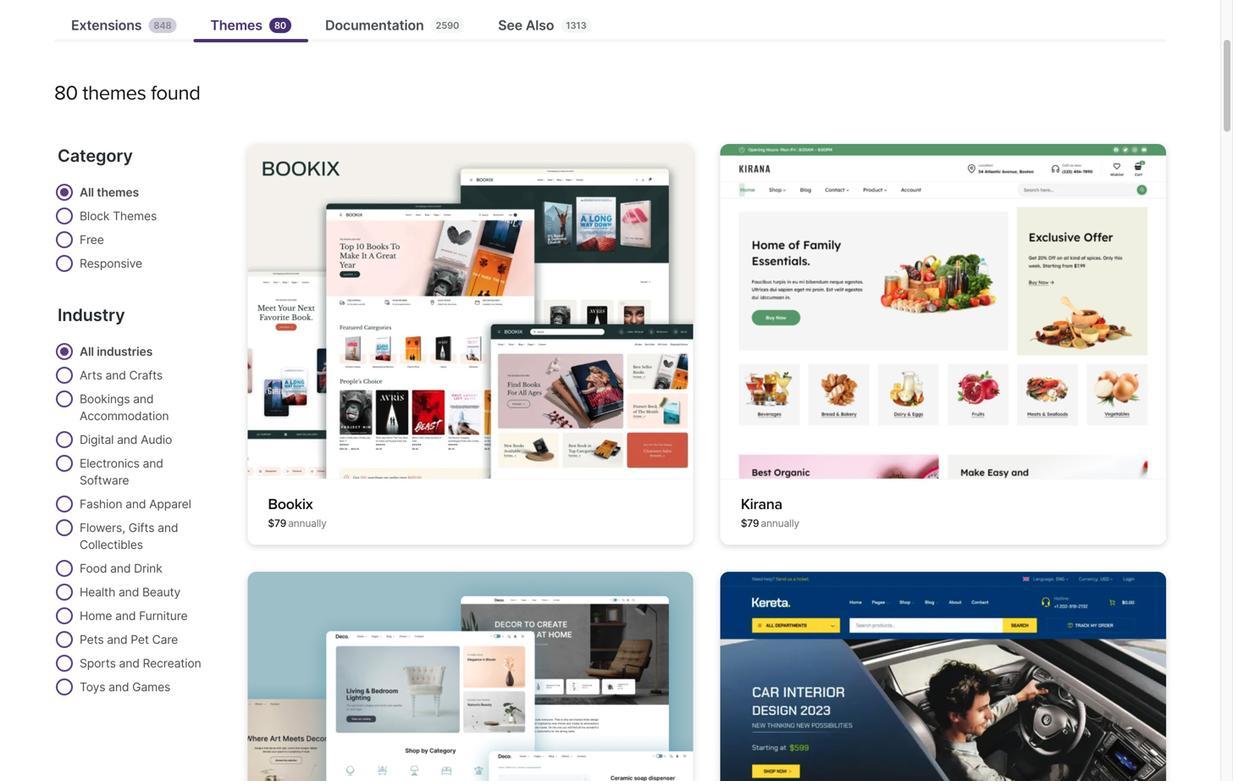 Task type: vqa. For each thing, say whether or not it's contained in the screenshot.
Bookings
yes



Task type: describe. For each thing, give the bounding box(es) containing it.
and for beauty
[[119, 585, 139, 599]]

bookix link
[[268, 495, 313, 513]]

bookix
[[268, 495, 313, 513]]

pet
[[131, 632, 149, 647]]

see
[[498, 17, 523, 34]]

collectibles
[[80, 538, 143, 552]]

apparel
[[149, 497, 191, 511]]

extensions
[[71, 17, 142, 34]]

bookings
[[80, 392, 130, 406]]

80 themes found
[[54, 81, 200, 106]]

furniture
[[139, 609, 188, 623]]

flowers, gifts and collectibles
[[80, 521, 178, 552]]

bookings and accommodation
[[80, 392, 169, 423]]

kirana
[[741, 495, 783, 513]]

848
[[154, 20, 171, 31]]

1313
[[566, 20, 587, 31]]

software
[[80, 473, 129, 488]]

accommodation
[[80, 409, 169, 423]]

$79 for kirana
[[741, 517, 759, 529]]

kirana $79 annually
[[741, 495, 800, 529]]

kirana link
[[741, 495, 783, 513]]

free
[[80, 233, 104, 247]]

care
[[152, 632, 178, 647]]

category
[[58, 145, 133, 166]]

all industries
[[80, 344, 153, 359]]

and for pet
[[107, 632, 128, 647]]

0 vertical spatial themes
[[210, 17, 262, 34]]

food
[[80, 561, 107, 576]]

documentation
[[325, 17, 424, 34]]

arts
[[80, 368, 102, 383]]

food and drink
[[80, 561, 162, 576]]

audio
[[141, 433, 172, 447]]

sports
[[80, 656, 116, 671]]

1 vertical spatial themes
[[113, 209, 157, 223]]

and for audio
[[117, 433, 138, 447]]

and for crafts
[[105, 368, 126, 383]]

and for recreation
[[119, 656, 140, 671]]

home and furniture
[[80, 609, 188, 623]]

flowers,
[[80, 521, 125, 535]]

recreation
[[143, 656, 201, 671]]

and for furniture
[[115, 609, 136, 623]]

annually for kirana
[[761, 517, 800, 529]]

fashion
[[80, 497, 122, 511]]



Task type: locate. For each thing, give the bounding box(es) containing it.
0 vertical spatial all
[[80, 185, 94, 200]]

and down the audio
[[143, 456, 163, 471]]

annually for bookix
[[288, 517, 327, 529]]

and inside flowers, gifts and collectibles
[[158, 521, 178, 535]]

and down the collectibles
[[110, 561, 131, 576]]

and up pets and pet care
[[115, 609, 136, 623]]

games
[[132, 680, 170, 694]]

arts and crafts
[[80, 368, 163, 383]]

0 vertical spatial themes
[[82, 81, 146, 106]]

and for games
[[109, 680, 129, 694]]

themes right 848
[[210, 17, 262, 34]]

drink
[[134, 561, 162, 576]]

1 horizontal spatial themes
[[210, 17, 262, 34]]

health and beauty
[[80, 585, 181, 599]]

2 annually from the left
[[761, 517, 800, 529]]

and inside electronics and software
[[143, 456, 163, 471]]

toys and games
[[80, 680, 170, 694]]

and for software
[[143, 456, 163, 471]]

all for category
[[80, 185, 94, 200]]

0 horizontal spatial annually
[[288, 517, 327, 529]]

block
[[80, 209, 110, 223]]

fashion and apparel
[[80, 497, 191, 511]]

and inside bookings and accommodation
[[133, 392, 154, 406]]

annually down kirana link
[[761, 517, 800, 529]]

electronics and software
[[80, 456, 163, 488]]

electronics
[[80, 456, 140, 471]]

all up arts
[[80, 344, 94, 359]]

and down apparel
[[158, 521, 178, 535]]

$79 down bookix
[[268, 517, 286, 529]]

1 all from the top
[[80, 185, 94, 200]]

1 horizontal spatial annually
[[761, 517, 800, 529]]

and down 'crafts'
[[133, 392, 154, 406]]

and up gifts on the left bottom of the page
[[125, 497, 146, 511]]

gifts
[[128, 521, 154, 535]]

1 horizontal spatial 80
[[274, 20, 286, 31]]

$79
[[268, 517, 286, 529], [741, 517, 759, 529]]

0 horizontal spatial $79
[[268, 517, 286, 529]]

see also
[[498, 17, 554, 34]]

all themes
[[80, 185, 139, 200]]

and right toys on the bottom of page
[[109, 680, 129, 694]]

0 horizontal spatial 80
[[54, 81, 78, 106]]

annually inside bookix $79 annually
[[288, 517, 327, 529]]

80 for 80 themes found
[[54, 81, 78, 106]]

themes for all
[[97, 185, 139, 200]]

2 $79 from the left
[[741, 517, 759, 529]]

80
[[274, 20, 286, 31], [54, 81, 78, 106]]

themes
[[82, 81, 146, 106], [97, 185, 139, 200]]

$79 inside bookix $79 annually
[[268, 517, 286, 529]]

and left the pet
[[107, 632, 128, 647]]

bookix $79 annually
[[268, 495, 327, 529]]

1 horizontal spatial $79
[[741, 517, 759, 529]]

and for accommodation
[[133, 392, 154, 406]]

themes for 80
[[82, 81, 146, 106]]

pets
[[80, 632, 104, 647]]

digital and audio
[[80, 433, 172, 447]]

1 $79 from the left
[[268, 517, 286, 529]]

sports and recreation
[[80, 656, 201, 671]]

annually down bookix
[[288, 517, 327, 529]]

crafts
[[129, 368, 163, 383]]

themes
[[210, 17, 262, 34], [113, 209, 157, 223]]

pets and pet care
[[80, 632, 178, 647]]

and down "all industries"
[[105, 368, 126, 383]]

and down accommodation at the left bottom of page
[[117, 433, 138, 447]]

80 for 80
[[274, 20, 286, 31]]

and down pets and pet care
[[119, 656, 140, 671]]

$79 for bookix
[[268, 517, 286, 529]]

annually inside the kirana $79 annually
[[761, 517, 800, 529]]

responsive
[[80, 256, 142, 271]]

also
[[526, 17, 554, 34]]

and up home and furniture
[[119, 585, 139, 599]]

1 vertical spatial all
[[80, 344, 94, 359]]

block themes
[[80, 209, 157, 223]]

themes left found
[[82, 81, 146, 106]]

all for industry
[[80, 344, 94, 359]]

all
[[80, 185, 94, 200], [80, 344, 94, 359]]

digital
[[80, 433, 114, 447]]

and for drink
[[110, 561, 131, 576]]

1 vertical spatial 80
[[54, 81, 78, 106]]

$79 down kirana link
[[741, 517, 759, 529]]

found
[[151, 81, 200, 106]]

industries
[[97, 344, 153, 359]]

1 annually from the left
[[288, 517, 327, 529]]

0 horizontal spatial themes
[[113, 209, 157, 223]]

and
[[105, 368, 126, 383], [133, 392, 154, 406], [117, 433, 138, 447], [143, 456, 163, 471], [125, 497, 146, 511], [158, 521, 178, 535], [110, 561, 131, 576], [119, 585, 139, 599], [115, 609, 136, 623], [107, 632, 128, 647], [119, 656, 140, 671], [109, 680, 129, 694]]

all up the block
[[80, 185, 94, 200]]

industry
[[58, 305, 125, 325]]

beauty
[[142, 585, 181, 599]]

and for apparel
[[125, 497, 146, 511]]

themes down 'all themes'
[[113, 209, 157, 223]]

1 vertical spatial themes
[[97, 185, 139, 200]]

2 all from the top
[[80, 344, 94, 359]]

0 vertical spatial 80
[[274, 20, 286, 31]]

toys
[[80, 680, 105, 694]]

themes up block themes
[[97, 185, 139, 200]]

$79 inside the kirana $79 annually
[[741, 517, 759, 529]]

annually
[[288, 517, 327, 529], [761, 517, 800, 529]]

home
[[80, 609, 112, 623]]

health
[[80, 585, 115, 599]]

2590
[[436, 20, 459, 31]]



